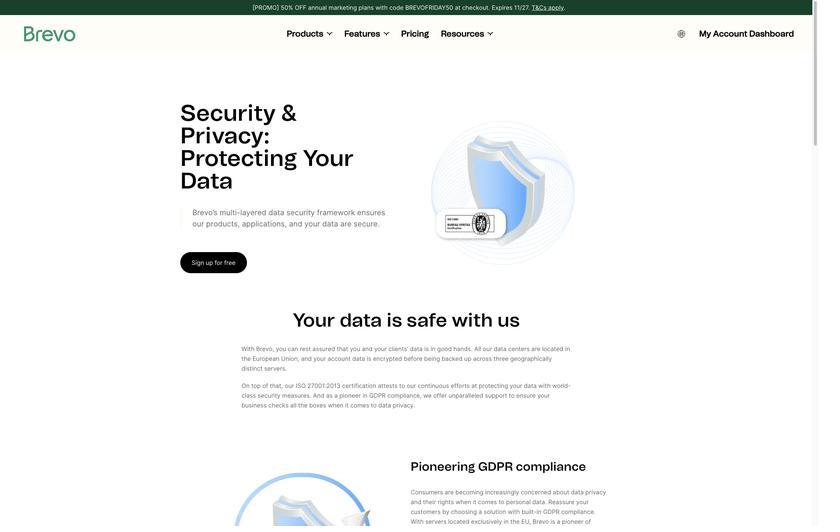 Task type: describe. For each thing, give the bounding box(es) containing it.
brevofriday50
[[405, 4, 453, 11]]

protecting
[[479, 382, 508, 390]]

compliance.
[[561, 508, 596, 516]]

security & privacy: protecting your data
[[180, 99, 354, 194]]

brevo,
[[256, 345, 274, 353]]

that,
[[270, 382, 283, 390]]

choosing
[[451, 508, 477, 516]]

your inside brevo's multi-layered data security framework ensures our products, applications, and your data are secure.
[[305, 220, 320, 229]]

account
[[713, 29, 748, 39]]

with inside on top of that, our iso 27001:2013 certification attests to our continuous efforts at protecting your data with world- class security measures. and as a pioneer in gdpr compliance, we offer unparalleled support to ensure your business checks all the boxes when it comes to data privacy.
[[539, 382, 551, 390]]

for
[[215, 259, 223, 267]]

framework
[[317, 208, 355, 217]]

features link
[[344, 29, 389, 39]]

your data is safe with us
[[293, 309, 520, 332]]

dashboard
[[750, 29, 794, 39]]

data inside the consumers are becoming increasingly concerned about data privacy and their rights when it comes to personal data. reassure your customers by choosing a solution with built-in gdpr compliance. with servers located exclusively in the eu, brevo is a pioneer
[[571, 489, 584, 496]]

with left 'code'
[[376, 4, 388, 11]]

your up encrypted
[[374, 345, 387, 353]]

on top of that, our iso 27001:2013 certification attests to our continuous efforts at protecting your data with world- class security measures. and as a pioneer in gdpr compliance, we offer unparalleled support to ensure your business checks all the boxes when it comes to data privacy.
[[242, 382, 571, 409]]

checks
[[268, 402, 289, 409]]

with inside the consumers are becoming increasingly concerned about data privacy and their rights when it comes to personal data. reassure your customers by choosing a solution with built-in gdpr compliance. with servers located exclusively in the eu, brevo is a pioneer
[[411, 518, 424, 526]]

comes inside on top of that, our iso 27001:2013 certification attests to our continuous efforts at protecting your data with world- class security measures. and as a pioneer in gdpr compliance, we offer unparalleled support to ensure your business checks all the boxes when it comes to data privacy.
[[350, 402, 369, 409]]

built-
[[522, 508, 537, 516]]

backed
[[442, 355, 463, 363]]

personal
[[506, 499, 531, 506]]

sign up for free link
[[180, 252, 247, 273]]

in down solution
[[504, 518, 509, 526]]

rights
[[438, 499, 454, 506]]

button image
[[678, 30, 685, 38]]

support
[[485, 392, 507, 400]]

attests
[[378, 382, 398, 390]]

are inside brevo's multi-layered data security framework ensures our products, applications, and your data are secure.
[[340, 220, 352, 229]]

50%
[[281, 4, 293, 11]]

our up compliance,
[[407, 382, 416, 390]]

data down framework
[[322, 220, 338, 229]]

2 you from the left
[[350, 345, 360, 353]]

geographically
[[510, 355, 552, 363]]

to inside the consumers are becoming increasingly concerned about data privacy and their rights when it comes to personal data. reassure your customers by choosing a solution with built-in gdpr compliance. with servers located exclusively in the eu, brevo is a pioneer
[[499, 499, 505, 506]]

class
[[242, 392, 256, 400]]

your up ensure
[[510, 382, 522, 390]]

comes inside the consumers are becoming increasingly concerned about data privacy and their rights when it comes to personal data. reassure your customers by choosing a solution with built-in gdpr compliance. with servers located exclusively in the eu, brevo is a pioneer
[[478, 499, 497, 506]]

1 horizontal spatial gdpr
[[478, 460, 513, 474]]

is left encrypted
[[367, 355, 371, 363]]

apply
[[549, 4, 564, 11]]

annual
[[308, 4, 327, 11]]

code
[[389, 4, 404, 11]]

ensures
[[357, 208, 385, 217]]

the inside with brevo, you can rest assured that you and your clients' data is in good hands. all our data centers are located in the european union, and your account data is encrypted before being backed up across three geographically distinct servers.
[[242, 355, 251, 363]]

ensure
[[516, 392, 536, 400]]

[promo] 50% off annual marketing plans with code brevofriday50 at checkout. expires 11/27. t&cs apply .
[[253, 4, 566, 11]]

to left ensure
[[509, 392, 515, 400]]

privacy:
[[180, 122, 270, 149]]

with inside with brevo, you can rest assured that you and your clients' data is in good hands. all our data centers are located in the european union, and your account data is encrypted before being backed up across three geographically distinct servers.
[[242, 345, 255, 353]]

is up being
[[424, 345, 429, 353]]

data up ensure
[[524, 382, 537, 390]]

us
[[498, 309, 520, 332]]

by
[[442, 508, 449, 516]]

continuous
[[418, 382, 449, 390]]

when inside the consumers are becoming increasingly concerned about data privacy and their rights when it comes to personal data. reassure your customers by choosing a solution with built-in gdpr compliance. with servers located exclusively in the eu, brevo is a pioneer
[[456, 499, 471, 506]]

pricing
[[401, 29, 429, 39]]

security inside on top of that, our iso 27001:2013 certification attests to our continuous efforts at protecting your data with world- class security measures. and as a pioneer in gdpr compliance, we offer unparalleled support to ensure your business checks all the boxes when it comes to data privacy.
[[258, 392, 280, 400]]

concerned
[[521, 489, 551, 496]]

are inside the consumers are becoming increasingly concerned about data privacy and their rights when it comes to personal data. reassure your customers by choosing a solution with built-in gdpr compliance. with servers located exclusively in the eu, brevo is a pioneer
[[445, 489, 454, 496]]

data.
[[532, 499, 547, 506]]

to up compliance,
[[399, 382, 405, 390]]

brevo image
[[24, 26, 75, 41]]

data up that
[[340, 309, 382, 332]]

gdpr for built-
[[543, 508, 560, 516]]

and down rest
[[301, 355, 312, 363]]

assured
[[313, 345, 335, 353]]

with inside the consumers are becoming increasingly concerned about data privacy and their rights when it comes to personal data. reassure your customers by choosing a solution with built-in gdpr compliance. with servers located exclusively in the eu, brevo is a pioneer
[[508, 508, 520, 516]]

.
[[564, 4, 566, 11]]

0 horizontal spatial up
[[206, 259, 213, 267]]

union,
[[281, 355, 299, 363]]

expires
[[492, 4, 513, 11]]

at inside on top of that, our iso 27001:2013 certification attests to our continuous efforts at protecting your data with world- class security measures. and as a pioneer in gdpr compliance, we offer unparalleled support to ensure your business checks all the boxes when it comes to data privacy.
[[472, 382, 477, 390]]

it inside on top of that, our iso 27001:2013 certification attests to our continuous efforts at protecting your data with world- class security measures. and as a pioneer in gdpr compliance, we offer unparalleled support to ensure your business checks all the boxes when it comes to data privacy.
[[345, 402, 349, 409]]

with up all
[[452, 309, 493, 332]]

becoming
[[456, 489, 484, 496]]

products link
[[287, 29, 332, 39]]

[promo]
[[253, 4, 279, 11]]

brevo
[[533, 518, 549, 526]]

and inside brevo's multi-layered data security framework ensures our products, applications, and your data are secure.
[[289, 220, 302, 229]]

protecting
[[180, 145, 297, 172]]

clients'
[[389, 345, 408, 353]]

centers
[[508, 345, 530, 353]]

gdpr for pioneer
[[369, 392, 386, 400]]

data up three
[[494, 345, 507, 353]]

eu,
[[522, 518, 531, 526]]

pioneer
[[340, 392, 361, 400]]

the inside on top of that, our iso 27001:2013 certification attests to our continuous efforts at protecting your data with world- class security measures. and as a pioneer in gdpr compliance, we offer unparalleled support to ensure your business checks all the boxes when it comes to data privacy.
[[298, 402, 308, 409]]

can
[[288, 345, 298, 353]]

that
[[337, 345, 348, 353]]

rest
[[300, 345, 311, 353]]

my account dashboard link
[[699, 29, 794, 39]]

secure.
[[354, 220, 380, 229]]

in up being
[[431, 345, 436, 353]]

servers.
[[264, 365, 287, 372]]

and inside the consumers are becoming increasingly concerned about data privacy and their rights when it comes to personal data. reassure your customers by choosing a solution with built-in gdpr compliance. with servers located exclusively in the eu, brevo is a pioneer
[[411, 499, 422, 506]]

pioneering
[[411, 460, 475, 474]]

on
[[242, 382, 250, 390]]

offer
[[433, 392, 447, 400]]

1 you from the left
[[276, 345, 286, 353]]

features
[[344, 29, 380, 39]]

t&cs apply link
[[532, 3, 564, 12]]

european
[[253, 355, 280, 363]]

privacy.
[[393, 402, 415, 409]]

multi-
[[220, 208, 240, 217]]

security inside brevo's multi-layered data security framework ensures our products, applications, and your data are secure.
[[287, 208, 315, 217]]

11/27.
[[514, 4, 530, 11]]



Task type: locate. For each thing, give the bounding box(es) containing it.
are down framework
[[340, 220, 352, 229]]

2 horizontal spatial are
[[532, 345, 541, 353]]

1 vertical spatial with
[[411, 518, 424, 526]]

1 horizontal spatial are
[[445, 489, 454, 496]]

good
[[437, 345, 452, 353]]

your down framework
[[305, 220, 320, 229]]

0 horizontal spatial comes
[[350, 402, 369, 409]]

0 vertical spatial security
[[287, 208, 315, 217]]

in inside on top of that, our iso 27001:2013 certification attests to our continuous efforts at protecting your data with world- class security measures. and as a pioneer in gdpr compliance, we offer unparalleled support to ensure your business checks all the boxes when it comes to data privacy.
[[363, 392, 368, 400]]

free
[[224, 259, 236, 267]]

solution
[[484, 508, 506, 516]]

0 vertical spatial a
[[334, 392, 338, 400]]

1 horizontal spatial a
[[479, 508, 482, 516]]

1 horizontal spatial located
[[542, 345, 564, 353]]

in up world- at the bottom right of the page
[[565, 345, 570, 353]]

gdpr up increasingly at the right bottom of page
[[478, 460, 513, 474]]

2 horizontal spatial a
[[557, 518, 560, 526]]

measures.
[[282, 392, 311, 400]]

gdpr down reassure
[[543, 508, 560, 516]]

up inside with brevo, you can rest assured that you and your clients' data is in good hands. all our data centers are located in the european union, and your account data is encrypted before being backed up across three geographically distinct servers.
[[464, 355, 472, 363]]

comes up solution
[[478, 499, 497, 506]]

we
[[423, 392, 432, 400]]

0 horizontal spatial at
[[455, 4, 461, 11]]

in down certification
[[363, 392, 368, 400]]

to down increasingly at the right bottom of page
[[499, 499, 505, 506]]

and
[[313, 392, 324, 400]]

1 horizontal spatial comes
[[478, 499, 497, 506]]

1 vertical spatial gdpr
[[478, 460, 513, 474]]

0 horizontal spatial are
[[340, 220, 352, 229]]

data
[[180, 167, 233, 194]]

to down certification
[[371, 402, 377, 409]]

of
[[262, 382, 268, 390]]

security down of
[[258, 392, 280, 400]]

are up the geographically
[[532, 345, 541, 353]]

your inside security & privacy: protecting your data
[[303, 145, 354, 172]]

data
[[269, 208, 284, 217], [322, 220, 338, 229], [340, 309, 382, 332], [410, 345, 423, 353], [494, 345, 507, 353], [352, 355, 365, 363], [524, 382, 537, 390], [378, 402, 391, 409], [571, 489, 584, 496]]

it down becoming
[[473, 499, 477, 506]]

are inside with brevo, you can rest assured that you and your clients' data is in good hands. all our data centers are located in the european union, and your account data is encrypted before being backed up across three geographically distinct servers.
[[532, 345, 541, 353]]

2 vertical spatial the
[[511, 518, 520, 526]]

0 horizontal spatial with
[[242, 345, 255, 353]]

marketing
[[329, 4, 357, 11]]

and right applications, on the left of page
[[289, 220, 302, 229]]

you left can
[[276, 345, 286, 353]]

gdpr inside on top of that, our iso 27001:2013 certification attests to our continuous efforts at protecting your data with world- class security measures. and as a pioneer in gdpr compliance, we offer unparalleled support to ensure your business checks all the boxes when it comes to data privacy.
[[369, 392, 386, 400]]

my account dashboard
[[699, 29, 794, 39]]

up
[[206, 259, 213, 267], [464, 355, 472, 363]]

compliance
[[516, 460, 586, 474]]

located
[[542, 345, 564, 353], [448, 518, 470, 526]]

data up before
[[410, 345, 423, 353]]

1 vertical spatial when
[[456, 499, 471, 506]]

three
[[494, 355, 509, 363]]

pricing link
[[401, 29, 429, 39]]

at left checkout.
[[455, 4, 461, 11]]

up down the hands.
[[464, 355, 472, 363]]

data left privacy.
[[378, 402, 391, 409]]

products
[[287, 29, 323, 39]]

1 horizontal spatial security
[[287, 208, 315, 217]]

gdpr inside the consumers are becoming increasingly concerned about data privacy and their rights when it comes to personal data. reassure your customers by choosing a solution with built-in gdpr compliance. with servers located exclusively in the eu, brevo is a pioneer
[[543, 508, 560, 516]]

and left the their
[[411, 499, 422, 506]]

0 vertical spatial up
[[206, 259, 213, 267]]

with left world- at the bottom right of the page
[[539, 382, 551, 390]]

the right all
[[298, 402, 308, 409]]

a inside on top of that, our iso 27001:2013 certification attests to our continuous efforts at protecting your data with world- class security measures. and as a pioneer in gdpr compliance, we offer unparalleled support to ensure your business checks all the boxes when it comes to data privacy.
[[334, 392, 338, 400]]

are up rights
[[445, 489, 454, 496]]

0 vertical spatial your
[[303, 145, 354, 172]]

2 horizontal spatial gdpr
[[543, 508, 560, 516]]

privacy
[[586, 489, 606, 496]]

located down choosing
[[448, 518, 470, 526]]

data right "about"
[[571, 489, 584, 496]]

compliance,
[[388, 392, 422, 400]]

1 horizontal spatial the
[[298, 402, 308, 409]]

1 horizontal spatial it
[[473, 499, 477, 506]]

is inside the consumers are becoming increasingly concerned about data privacy and their rights when it comes to personal data. reassure your customers by choosing a solution with built-in gdpr compliance. with servers located exclusively in the eu, brevo is a pioneer
[[551, 518, 555, 526]]

business
[[242, 402, 267, 409]]

you
[[276, 345, 286, 353], [350, 345, 360, 353]]

comes
[[350, 402, 369, 409], [478, 499, 497, 506]]

before
[[404, 355, 423, 363]]

with left brevo,
[[242, 345, 255, 353]]

2 horizontal spatial the
[[511, 518, 520, 526]]

the
[[242, 355, 251, 363], [298, 402, 308, 409], [511, 518, 520, 526]]

resources link
[[441, 29, 493, 39]]

at up the unparalleled at right
[[472, 382, 477, 390]]

1 horizontal spatial when
[[456, 499, 471, 506]]

the inside the consumers are becoming increasingly concerned about data privacy and their rights when it comes to personal data. reassure your customers by choosing a solution with built-in gdpr compliance. with servers located exclusively in the eu, brevo is a pioneer
[[511, 518, 520, 526]]

encrypted
[[373, 355, 402, 363]]

when
[[328, 402, 343, 409], [456, 499, 471, 506]]

when down as
[[328, 402, 343, 409]]

0 vertical spatial gdpr
[[369, 392, 386, 400]]

0 horizontal spatial it
[[345, 402, 349, 409]]

is right brevo
[[551, 518, 555, 526]]

top
[[251, 382, 261, 390]]

boxes
[[309, 402, 326, 409]]

unparalleled
[[449, 392, 483, 400]]

to
[[399, 382, 405, 390], [509, 392, 515, 400], [371, 402, 377, 409], [499, 499, 505, 506]]

across
[[473, 355, 492, 363]]

servers
[[425, 518, 447, 526]]

0 vertical spatial comes
[[350, 402, 369, 409]]

1 vertical spatial are
[[532, 345, 541, 353]]

0 vertical spatial are
[[340, 220, 352, 229]]

increasingly
[[485, 489, 519, 496]]

our
[[192, 220, 204, 229], [483, 345, 492, 353], [285, 382, 294, 390], [407, 382, 416, 390]]

&
[[281, 99, 297, 127]]

consumers
[[411, 489, 443, 496]]

1 vertical spatial a
[[479, 508, 482, 516]]

comes down pioneer
[[350, 402, 369, 409]]

0 vertical spatial with
[[242, 345, 255, 353]]

is up clients'
[[387, 309, 402, 332]]

0 vertical spatial at
[[455, 4, 461, 11]]

their
[[423, 499, 436, 506]]

our left iso on the left bottom of page
[[285, 382, 294, 390]]

the up distinct
[[242, 355, 251, 363]]

1 vertical spatial your
[[293, 309, 335, 332]]

customers
[[411, 508, 441, 516]]

0 vertical spatial the
[[242, 355, 251, 363]]

gdpr down attests
[[369, 392, 386, 400]]

with brevo, you can rest assured that you and your clients' data is in good hands. all our data centers are located in the european union, and your account data is encrypted before being backed up across three geographically distinct servers.
[[242, 345, 570, 372]]

0 horizontal spatial a
[[334, 392, 338, 400]]

your right ensure
[[538, 392, 550, 400]]

2 vertical spatial are
[[445, 489, 454, 496]]

your inside the consumers are becoming increasingly concerned about data privacy and their rights when it comes to personal data. reassure your customers by choosing a solution with built-in gdpr compliance. with servers located exclusively in the eu, brevo is a pioneer
[[576, 499, 589, 506]]

your down assured
[[314, 355, 326, 363]]

our down brevo's
[[192, 220, 204, 229]]

1 vertical spatial the
[[298, 402, 308, 409]]

in down data. on the right bottom of page
[[537, 508, 542, 516]]

1 vertical spatial it
[[473, 499, 477, 506]]

in
[[431, 345, 436, 353], [565, 345, 570, 353], [363, 392, 368, 400], [537, 508, 542, 516], [504, 518, 509, 526]]

reassure
[[549, 499, 575, 506]]

a right as
[[334, 392, 338, 400]]

1 vertical spatial up
[[464, 355, 472, 363]]

0 horizontal spatial located
[[448, 518, 470, 526]]

our inside brevo's multi-layered data security framework ensures our products, applications, and your data are secure.
[[192, 220, 204, 229]]

with down personal
[[508, 508, 520, 516]]

a up exclusively
[[479, 508, 482, 516]]

pioneering gdpr compliance
[[411, 460, 586, 474]]

and right that
[[362, 345, 373, 353]]

2 vertical spatial gdpr
[[543, 508, 560, 516]]

2 vertical spatial a
[[557, 518, 560, 526]]

located inside with brevo, you can rest assured that you and your clients' data is in good hands. all our data centers are located in the european union, and your account data is encrypted before being backed up across three geographically distinct servers.
[[542, 345, 564, 353]]

up left for
[[206, 259, 213, 267]]

data right account
[[352, 355, 365, 363]]

data up applications, on the left of page
[[269, 208, 284, 217]]

t&cs
[[532, 4, 547, 11]]

our right all
[[483, 345, 492, 353]]

certification
[[342, 382, 376, 390]]

plans
[[359, 4, 374, 11]]

1 vertical spatial located
[[448, 518, 470, 526]]

off
[[295, 4, 307, 11]]

located inside the consumers are becoming increasingly concerned about data privacy and their rights when it comes to personal data. reassure your customers by choosing a solution with built-in gdpr compliance. with servers located exclusively in the eu, brevo is a pioneer
[[448, 518, 470, 526]]

account
[[328, 355, 351, 363]]

and
[[289, 220, 302, 229], [362, 345, 373, 353], [301, 355, 312, 363], [411, 499, 422, 506]]

it down pioneer
[[345, 402, 349, 409]]

with
[[376, 4, 388, 11], [452, 309, 493, 332], [539, 382, 551, 390], [508, 508, 520, 516]]

located up the geographically
[[542, 345, 564, 353]]

0 vertical spatial located
[[542, 345, 564, 353]]

1 vertical spatial security
[[258, 392, 280, 400]]

our inside with brevo, you can rest assured that you and your clients' data is in good hands. all our data centers are located in the european union, and your account data is encrypted before being backed up across three geographically distinct servers.
[[483, 345, 492, 353]]

layered
[[240, 208, 266, 217]]

it inside the consumers are becoming increasingly concerned about data privacy and their rights when it comes to personal data. reassure your customers by choosing a solution with built-in gdpr compliance. with servers located exclusively in the eu, brevo is a pioneer
[[473, 499, 477, 506]]

0 horizontal spatial gdpr
[[369, 392, 386, 400]]

the left eu,
[[511, 518, 520, 526]]

0 horizontal spatial you
[[276, 345, 286, 353]]

with down customers
[[411, 518, 424, 526]]

a right brevo
[[557, 518, 560, 526]]

you right that
[[350, 345, 360, 353]]

0 horizontal spatial security
[[258, 392, 280, 400]]

0 vertical spatial it
[[345, 402, 349, 409]]

0 vertical spatial when
[[328, 402, 343, 409]]

when inside on top of that, our iso 27001:2013 certification attests to our continuous efforts at protecting your data with world- class security measures. and as a pioneer in gdpr compliance, we offer unparalleled support to ensure your business checks all the boxes when it comes to data privacy.
[[328, 402, 343, 409]]

1 vertical spatial at
[[472, 382, 477, 390]]

0 horizontal spatial the
[[242, 355, 251, 363]]

your
[[303, 145, 354, 172], [293, 309, 335, 332]]

world-
[[552, 382, 571, 390]]

my
[[699, 29, 711, 39]]

with
[[242, 345, 255, 353], [411, 518, 424, 526]]

applications,
[[242, 220, 287, 229]]

brevo's
[[192, 208, 218, 217]]

1 horizontal spatial up
[[464, 355, 472, 363]]

1 horizontal spatial with
[[411, 518, 424, 526]]

1 horizontal spatial at
[[472, 382, 477, 390]]

when up choosing
[[456, 499, 471, 506]]

resources
[[441, 29, 484, 39]]

consumers are becoming increasingly concerned about data privacy and their rights when it comes to personal data. reassure your customers by choosing a solution with built-in gdpr compliance. with servers located exclusively in the eu, brevo is a pioneer
[[411, 489, 608, 526]]

0 horizontal spatial when
[[328, 402, 343, 409]]

security left framework
[[287, 208, 315, 217]]

all
[[290, 402, 297, 409]]

1 vertical spatial comes
[[478, 499, 497, 506]]

1 horizontal spatial you
[[350, 345, 360, 353]]

hands.
[[454, 345, 473, 353]]

your up compliance.
[[576, 499, 589, 506]]

are
[[340, 220, 352, 229], [532, 345, 541, 353], [445, 489, 454, 496]]

security
[[287, 208, 315, 217], [258, 392, 280, 400]]

about
[[553, 489, 569, 496]]

exclusively
[[471, 518, 502, 526]]



Task type: vqa. For each thing, say whether or not it's contained in the screenshot.
Api in Liligo relies on Brevo Email API to send millions of custom price alerts in real time
no



